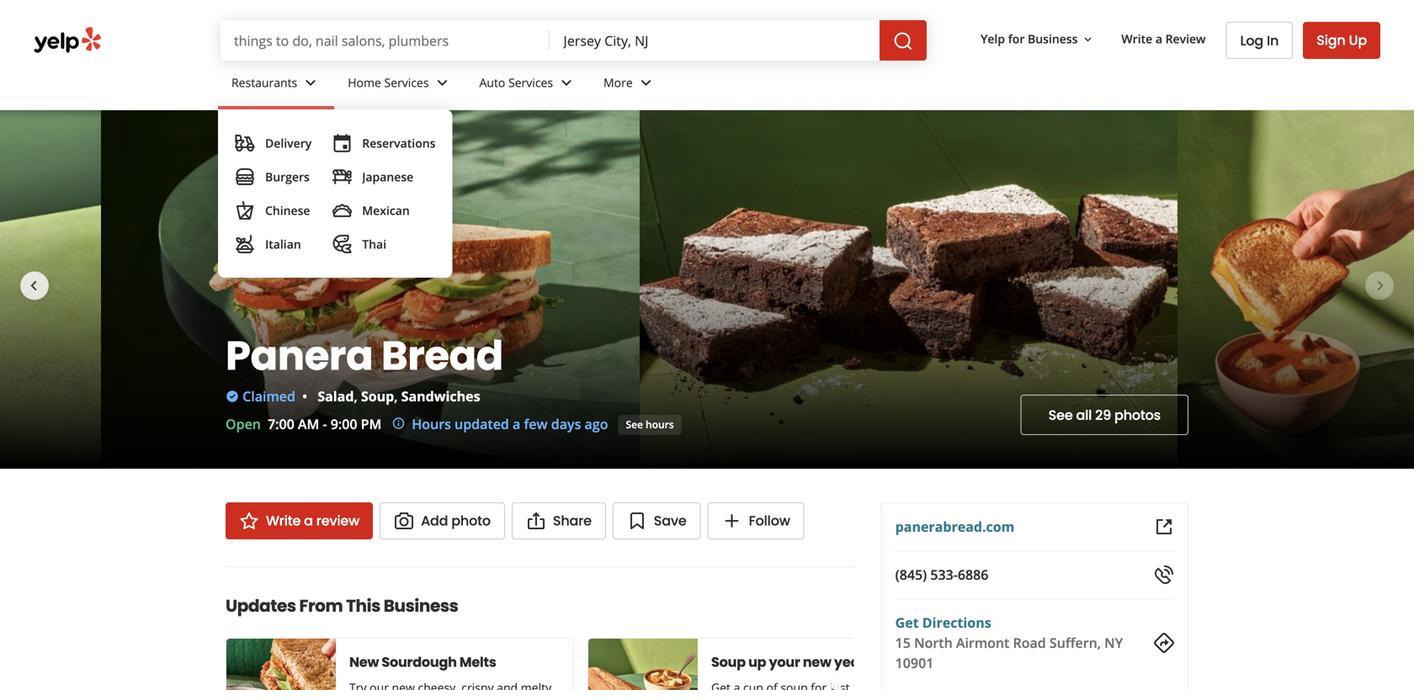 Task type: locate. For each thing, give the bounding box(es) containing it.
2 horizontal spatial 24 chevron down v2 image
[[557, 73, 577, 93]]

15
[[896, 634, 911, 652]]

log in link
[[1227, 22, 1294, 59]]

write left review
[[1122, 31, 1153, 47]]

panerabread.com
[[896, 518, 1015, 536]]

see
[[1049, 406, 1073, 425], [626, 418, 643, 432]]

1 vertical spatial write
[[266, 512, 301, 531]]

auto
[[480, 75, 506, 91]]

all
[[1077, 406, 1093, 425]]

0 vertical spatial soup
[[361, 387, 394, 406]]

see left all
[[1049, 406, 1073, 425]]

,
[[354, 387, 358, 406], [394, 387, 398, 406]]

0 horizontal spatial services
[[385, 75, 429, 91]]

2 , from the left
[[394, 387, 398, 406]]

next image
[[825, 684, 844, 691]]

1 horizontal spatial write
[[1122, 31, 1153, 47]]

1 horizontal spatial soup
[[712, 653, 746, 672]]

japanese
[[362, 169, 414, 185]]

1 , from the left
[[354, 387, 358, 406]]

None search field
[[221, 20, 927, 61]]

get directions link
[[896, 614, 992, 632]]

your
[[769, 653, 801, 672]]

review
[[316, 512, 360, 531]]

previous image for next icon
[[236, 684, 255, 691]]

1 horizontal spatial a
[[513, 415, 521, 433]]

business inside button
[[1028, 31, 1078, 47]]

none field things to do, nail salons, plumbers
[[221, 20, 550, 61]]

write a review
[[266, 512, 360, 531]]

write for write a review
[[266, 512, 301, 531]]

see all 29 photos link
[[1021, 395, 1189, 435]]

home
[[348, 75, 381, 91]]

services right home
[[385, 75, 429, 91]]

(845) 533-6886
[[896, 566, 989, 584]]

menu
[[218, 109, 453, 278]]

add photo
[[421, 512, 491, 531]]

0 horizontal spatial write
[[266, 512, 301, 531]]

new sourdough melts image
[[227, 639, 336, 691]]

follow
[[749, 512, 791, 531]]

(845)
[[896, 566, 927, 584]]

24 chevron down v2 image for home services
[[433, 73, 453, 93]]

1 horizontal spatial 24 chevron down v2 image
[[433, 73, 453, 93]]

1 services from the left
[[385, 75, 429, 91]]

business left the 16 chevron down v2 icon at the right top
[[1028, 31, 1078, 47]]

year
[[835, 653, 866, 672]]

up
[[1350, 31, 1368, 50]]

burgers link
[[228, 160, 319, 194]]

0 vertical spatial a
[[1156, 31, 1163, 47]]

previous image inside the updates from this business element
[[236, 684, 255, 691]]

soup left up in the bottom of the page
[[712, 653, 746, 672]]

24 phone v2 image
[[1155, 565, 1175, 585]]

see hours link
[[619, 415, 682, 435]]

1 horizontal spatial services
[[509, 75, 553, 91]]

2 horizontal spatial a
[[1156, 31, 1163, 47]]

services right auto
[[509, 75, 553, 91]]

services
[[385, 75, 429, 91], [509, 75, 553, 91]]

business up sourdough
[[384, 595, 459, 618]]

salad link
[[318, 387, 354, 406]]

24 chevron down v2 image
[[301, 73, 321, 93], [433, 73, 453, 93], [557, 73, 577, 93]]

address, neighborhood, city, state or zip text field
[[550, 20, 880, 61]]

24 chevron down v2 image inside home services link
[[433, 73, 453, 93]]

1 vertical spatial a
[[513, 415, 521, 433]]

6886
[[958, 566, 989, 584]]

few
[[524, 415, 548, 433]]

previous image for next image
[[24, 276, 44, 296]]

none field up 24 chevron down v2 icon
[[550, 20, 880, 61]]

new sourdough melts
[[350, 653, 497, 672]]

sign up link
[[1304, 22, 1381, 59]]

0 vertical spatial write
[[1122, 31, 1153, 47]]

auto services
[[480, 75, 553, 91]]

business categories element
[[218, 61, 1381, 278]]

24 thai v2 image
[[332, 234, 352, 254]]

0 vertical spatial business
[[1028, 31, 1078, 47]]

sandwiches
[[401, 387, 481, 406]]

1 vertical spatial previous image
[[236, 684, 255, 691]]

write
[[1122, 31, 1153, 47], [266, 512, 301, 531]]

24 chevron down v2 image inside restaurants link
[[301, 73, 321, 93]]

none field address, neighborhood, city, state or zip
[[550, 20, 880, 61]]

24 chevron down v2 image right auto services
[[557, 73, 577, 93]]

ny
[[1105, 634, 1124, 652]]

9:00
[[331, 415, 358, 433]]

italian
[[265, 236, 301, 252]]

add
[[421, 512, 448, 531]]

2 vertical spatial a
[[304, 512, 313, 531]]

0 horizontal spatial soup
[[361, 387, 394, 406]]

, up 16 info v2 icon at the left bottom of the page
[[394, 387, 398, 406]]

review
[[1166, 31, 1207, 47]]

burgers
[[265, 169, 310, 185]]

airmont
[[957, 634, 1010, 652]]

16 chevron down v2 image
[[1082, 33, 1095, 46]]

1 horizontal spatial business
[[1028, 31, 1078, 47]]

next image
[[1371, 276, 1391, 296]]

1 none field from the left
[[221, 20, 550, 61]]

more link
[[590, 61, 670, 109]]

24 chevron down v2 image inside auto services link
[[557, 73, 577, 93]]

none field up home services
[[221, 20, 550, 61]]

3 24 chevron down v2 image from the left
[[557, 73, 577, 93]]

sign
[[1317, 31, 1346, 50]]

29
[[1096, 406, 1112, 425]]

1 vertical spatial business
[[384, 595, 459, 618]]

photo of panera bread - suffern, ny, us. panera broccoli cheddar bread bowl image
[[0, 110, 101, 469]]

previous image
[[24, 276, 44, 296], [236, 684, 255, 691]]

soup up your new year image
[[589, 639, 698, 691]]

0 horizontal spatial a
[[304, 512, 313, 531]]

1 24 chevron down v2 image from the left
[[301, 73, 321, 93]]

2 services from the left
[[509, 75, 553, 91]]

home services link
[[335, 61, 466, 109]]

japanese link
[[325, 160, 443, 194]]

24 chevron down v2 image left auto
[[433, 73, 453, 93]]

sourdough
[[382, 653, 457, 672]]

soup link
[[361, 387, 394, 406]]

photo of panera bread - suffern, ny, us. panera grilled cheese and tomato soup you pick 2 image
[[1178, 110, 1415, 469]]

write right 24 star v2 image
[[266, 512, 301, 531]]

2 24 chevron down v2 image from the left
[[433, 73, 453, 93]]

claimed
[[243, 387, 296, 406]]

0 vertical spatial previous image
[[24, 276, 44, 296]]

0 horizontal spatial see
[[626, 418, 643, 432]]

, left soup link
[[354, 387, 358, 406]]

a inside write a review link
[[1156, 31, 1163, 47]]

restaurants
[[232, 75, 298, 91]]

open
[[226, 415, 261, 433]]

None field
[[221, 20, 550, 61], [550, 20, 880, 61]]

0 horizontal spatial ,
[[354, 387, 358, 406]]

write a review link
[[226, 503, 373, 540]]

24 chinese v2 image
[[235, 200, 255, 221]]

0 horizontal spatial previous image
[[24, 276, 44, 296]]

add photo link
[[380, 503, 505, 540]]

sandwiches link
[[401, 387, 481, 406]]

24 sushi v2 image
[[332, 167, 352, 187]]

1 horizontal spatial ,
[[394, 387, 398, 406]]

1 horizontal spatial see
[[1049, 406, 1073, 425]]

a inside write a review link
[[304, 512, 313, 531]]

new
[[803, 653, 832, 672]]

new
[[350, 653, 379, 672]]

0 horizontal spatial 24 chevron down v2 image
[[301, 73, 321, 93]]

24 share v2 image
[[526, 511, 547, 531]]

1 vertical spatial soup
[[712, 653, 746, 672]]

write a review
[[1122, 31, 1207, 47]]

soup up pm
[[361, 387, 394, 406]]

see left "hours" in the left of the page
[[626, 418, 643, 432]]

panerabread.com link
[[896, 518, 1015, 536]]

a
[[1156, 31, 1163, 47], [513, 415, 521, 433], [304, 512, 313, 531]]

24 chevron down v2 image right restaurants
[[301, 73, 321, 93]]

up
[[749, 653, 767, 672]]

share button
[[512, 503, 606, 540]]

24 external link v2 image
[[1155, 517, 1175, 537]]

2 none field from the left
[[550, 20, 880, 61]]

hours updated a few days ago
[[412, 415, 608, 433]]

24 chevron down v2 image
[[636, 73, 657, 93]]

road
[[1014, 634, 1047, 652]]

things to do, nail salons, plumbers text field
[[221, 20, 550, 61]]

a inside info alert
[[513, 415, 521, 433]]

menu containing delivery
[[218, 109, 453, 278]]

get directions 15 north airmont road suffern, ny 10901
[[896, 614, 1124, 673]]

see inside "link"
[[626, 418, 643, 432]]

soup inside the updates from this business element
[[712, 653, 746, 672]]

0 horizontal spatial business
[[384, 595, 459, 618]]

hours
[[646, 418, 674, 432]]

1 horizontal spatial previous image
[[236, 684, 255, 691]]

updates from this business
[[226, 595, 459, 618]]



Task type: describe. For each thing, give the bounding box(es) containing it.
a for review
[[1156, 31, 1163, 47]]

more
[[604, 75, 633, 91]]

24 chevron down v2 image for auto services
[[557, 73, 577, 93]]

panera bread
[[226, 328, 504, 384]]

restaurants link
[[218, 61, 335, 109]]

salad , soup , sandwiches
[[318, 387, 481, 406]]

services for auto services
[[509, 75, 553, 91]]

this
[[346, 595, 381, 618]]

see for see all 29 photos
[[1049, 406, 1073, 425]]

24 mexican v2 image
[[332, 200, 352, 221]]

north
[[915, 634, 953, 652]]

from
[[299, 595, 343, 618]]

delivery
[[265, 135, 312, 151]]

follow button
[[708, 503, 805, 540]]

info alert
[[392, 414, 608, 435]]

24 delivery v2 image
[[235, 133, 255, 153]]

7:00
[[268, 415, 295, 433]]

services for home services
[[385, 75, 429, 91]]

sign up
[[1317, 31, 1368, 50]]

10901
[[896, 654, 934, 673]]

updates from this business element
[[199, 567, 937, 691]]

see for see hours
[[626, 418, 643, 432]]

soup up your new year
[[712, 653, 866, 672]]

24 star v2 image
[[239, 511, 259, 531]]

yelp for business
[[981, 31, 1078, 47]]

log
[[1241, 31, 1264, 50]]

get
[[896, 614, 919, 632]]

share
[[553, 512, 592, 531]]

photo of panera bread - suffern, ny, us. panera brownie image
[[640, 110, 1178, 469]]

updates
[[226, 595, 296, 618]]

updated
[[455, 415, 509, 433]]

for
[[1009, 31, 1025, 47]]

mexican link
[[325, 194, 443, 227]]

16 claim filled v2 image
[[226, 390, 239, 404]]

photo of panera bread - suffern, ny, us. roasted turkey & avocado blt image
[[101, 110, 640, 469]]

16 info v2 image
[[392, 417, 405, 430]]

save
[[654, 512, 687, 531]]

delivery link
[[228, 126, 319, 160]]

panera
[[226, 328, 373, 384]]

24 burgers v2 image
[[235, 167, 255, 187]]

533-
[[931, 566, 958, 584]]

yelp for business button
[[975, 24, 1102, 54]]

thai
[[362, 236, 387, 252]]

bread
[[382, 328, 504, 384]]

search image
[[894, 31, 914, 51]]

open 7:00 am - 9:00 pm
[[226, 415, 382, 433]]

in
[[1268, 31, 1280, 50]]

24 camera v2 image
[[394, 511, 414, 531]]

pm
[[361, 415, 382, 433]]

see all 29 photos
[[1049, 406, 1161, 425]]

photos
[[1115, 406, 1161, 425]]

24 italian v2 image
[[235, 234, 255, 254]]

salad
[[318, 387, 354, 406]]

a for review
[[304, 512, 313, 531]]

menu inside the business categories element
[[218, 109, 453, 278]]

chinese link
[[228, 194, 319, 227]]

log in
[[1241, 31, 1280, 50]]

write for write a review
[[1122, 31, 1153, 47]]

24 reservations v2 image
[[332, 133, 352, 153]]

24 chevron down v2 image for restaurants
[[301, 73, 321, 93]]

24 add v2 image
[[722, 511, 743, 531]]

directions
[[923, 614, 992, 632]]

days
[[551, 415, 581, 433]]

melts
[[460, 653, 497, 672]]

am
[[298, 415, 319, 433]]

photo
[[452, 512, 491, 531]]

24 save outline v2 image
[[627, 511, 648, 531]]

auto services link
[[466, 61, 590, 109]]

suffern,
[[1050, 634, 1102, 652]]

write a review link
[[1116, 24, 1213, 54]]

reservations
[[362, 135, 436, 151]]

thai link
[[325, 227, 443, 261]]

home services
[[348, 75, 429, 91]]

-
[[323, 415, 327, 433]]

hours
[[412, 415, 451, 433]]

mexican
[[362, 203, 410, 219]]

24 directions v2 image
[[1155, 633, 1175, 654]]

italian link
[[228, 227, 319, 261]]

see hours
[[626, 418, 674, 432]]

reservations link
[[325, 126, 443, 160]]

chinese
[[265, 203, 310, 219]]

save button
[[613, 503, 701, 540]]



Task type: vqa. For each thing, say whether or not it's contained in the screenshot.
Yelp for Business button
yes



